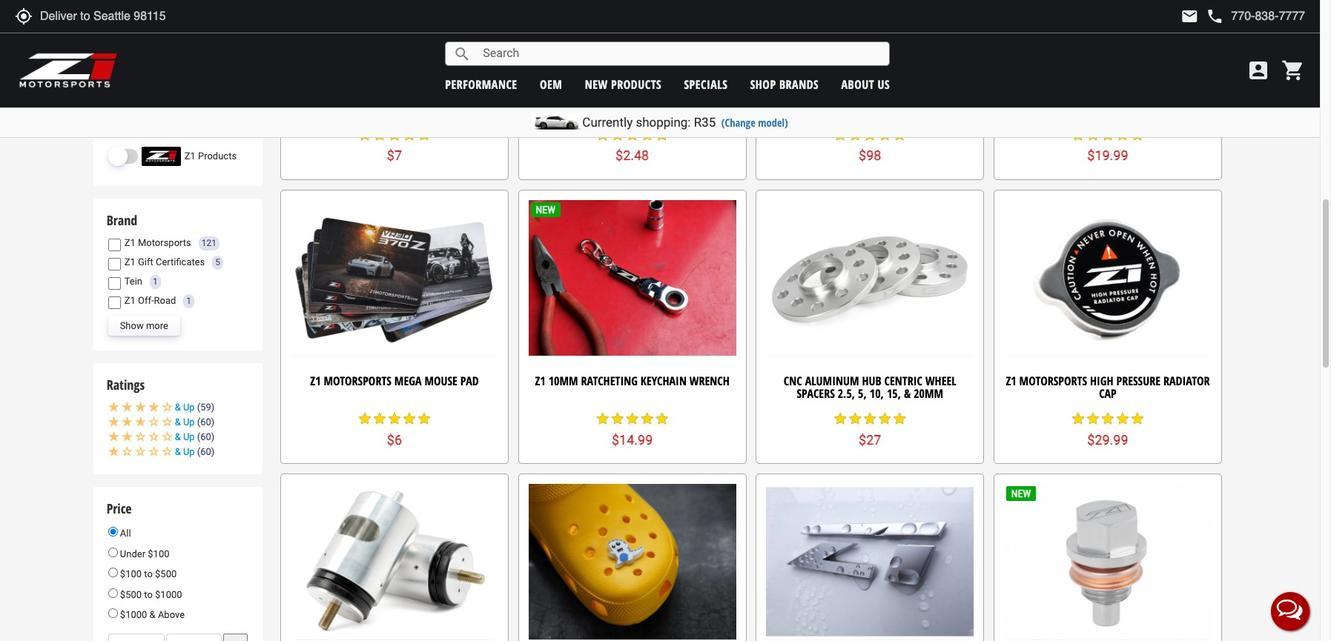 Task type: locate. For each thing, give the bounding box(es) containing it.
20mm
[[914, 386, 943, 402]]

star
[[357, 127, 372, 142], [372, 127, 387, 142], [387, 127, 402, 142], [402, 127, 417, 142], [417, 127, 432, 142], [595, 127, 610, 142], [610, 127, 625, 142], [625, 127, 640, 142], [640, 127, 655, 142], [655, 127, 669, 142], [833, 127, 848, 142], [848, 127, 863, 142], [863, 127, 878, 142], [878, 127, 892, 142], [892, 127, 907, 142], [1071, 127, 1086, 142], [1086, 127, 1100, 142], [1100, 127, 1115, 142], [1115, 127, 1130, 142], [1130, 127, 1145, 142], [357, 412, 372, 426], [372, 412, 387, 426], [387, 412, 402, 426], [402, 412, 417, 426], [417, 412, 432, 426], [595, 412, 610, 426], [610, 412, 625, 426], [625, 412, 640, 426], [640, 412, 655, 426], [655, 412, 669, 426], [833, 412, 848, 426], [848, 412, 863, 426], [863, 412, 878, 426], [878, 412, 892, 426], [892, 412, 907, 426], [1071, 412, 1086, 426], [1086, 412, 1100, 426], [1100, 412, 1115, 426], [1115, 412, 1130, 426], [1130, 412, 1145, 426]]

to for $500
[[144, 589, 153, 601]]

oem link
[[540, 76, 562, 92]]

cnc aluminum bolt-on wheel spacers (20mm, 25mm, & 30mm)
[[773, 89, 967, 118]]

under
[[120, 549, 145, 560]]

0 vertical spatial $1000
[[155, 589, 182, 601]]

to down $100 to $500
[[144, 589, 153, 601]]

1 vertical spatial $1000
[[120, 610, 147, 621]]

phone link
[[1206, 7, 1305, 25]]

None radio
[[108, 527, 118, 537], [108, 548, 118, 557], [108, 527, 118, 537], [108, 548, 118, 557]]

1 up z1 off-road on the top of page
[[153, 276, 158, 287]]

$500
[[155, 569, 177, 580], [120, 589, 142, 601]]

z1 motorsports logo image
[[19, 52, 118, 89]]

spacers
[[929, 89, 967, 105], [797, 386, 835, 402]]

& up 60
[[175, 417, 211, 428], [175, 432, 211, 443], [175, 447, 211, 458]]

aluminum for 2.5,
[[805, 373, 859, 389]]

(change model) link
[[721, 116, 788, 130]]

0 horizontal spatial cap
[[667, 89, 685, 105]]

2 vertical spatial & up 60
[[175, 447, 211, 458]]

max number field
[[166, 634, 222, 641]]

mail
[[1181, 7, 1199, 25]]

account_box
[[1247, 59, 1270, 82]]

to
[[144, 569, 153, 580], [144, 589, 153, 601]]

1 vertical spatial to
[[144, 589, 153, 601]]

2 up from the top
[[183, 417, 195, 428]]

0 vertical spatial spacers
[[929, 89, 967, 105]]

z1 for z1 brake bleeder cap
[[580, 89, 590, 105]]

1 up from the top
[[183, 402, 195, 413]]

1 horizontal spatial 1
[[186, 296, 191, 306]]

z1 inside z1 motorsports high pressure radiator cap
[[1006, 373, 1016, 389]]

phone
[[1206, 7, 1224, 25]]

star star star star star $14.99
[[595, 412, 669, 448]]

brands
[[779, 76, 819, 92]]

3 60 from the top
[[200, 447, 211, 458]]

None checkbox
[[108, 39, 121, 52], [108, 277, 121, 290], [108, 297, 121, 309], [108, 39, 121, 52], [108, 277, 121, 290], [108, 297, 121, 309]]

0 vertical spatial wheel
[[895, 89, 926, 105]]

wheel
[[895, 89, 926, 105], [925, 373, 956, 389]]

motorsports
[[138, 237, 191, 249], [324, 373, 391, 389], [1019, 373, 1087, 389]]

1 to from the top
[[144, 569, 153, 580]]

None radio
[[108, 568, 118, 578], [108, 589, 118, 598], [108, 609, 118, 619], [108, 568, 118, 578], [108, 589, 118, 598], [108, 609, 118, 619]]

motorsports up "z1 gift certificates"
[[138, 237, 191, 249]]

0 vertical spatial 60
[[200, 417, 211, 428]]

cap up star star star star star $29.99
[[1099, 386, 1117, 402]]

motorsports inside z1 motorsports high pressure radiator cap
[[1019, 373, 1087, 389]]

0 vertical spatial cnc
[[773, 89, 792, 105]]

1 vertical spatial & up 60
[[175, 432, 211, 443]]

& inside cnc aluminum bolt-on wheel spacers (20mm, 25mm, & 30mm)
[[886, 102, 893, 118]]

products
[[611, 76, 662, 92]]

currently shopping: r35 (change model)
[[582, 115, 788, 130]]

2 60 from the top
[[200, 432, 211, 443]]

wheel right "on" on the top of the page
[[895, 89, 926, 105]]

2 horizontal spatial motorsports
[[1019, 373, 1087, 389]]

cnc inside cnc aluminum bolt-on wheel spacers (20mm, 25mm, & 30mm)
[[773, 89, 792, 105]]

$100
[[148, 549, 169, 560], [120, 569, 142, 580]]

2.5,
[[838, 386, 855, 402]]

30mm)
[[896, 102, 929, 118]]

0 horizontal spatial $500
[[120, 589, 142, 601]]

0 horizontal spatial spacers
[[797, 386, 835, 402]]

1
[[153, 276, 158, 287], [186, 296, 191, 306]]

performance
[[122, 121, 188, 139]]

mouse
[[424, 373, 457, 389]]

us
[[878, 76, 890, 92]]

0 horizontal spatial motorsports
[[138, 237, 191, 249]]

(20mm,
[[811, 102, 847, 118]]

specials link
[[684, 76, 728, 92]]

& up 59
[[175, 402, 211, 413]]

cnc for cnc aluminum hub centric wheel spacers 2.5, 5, 10, 15, & 20mm
[[784, 373, 802, 389]]

motorsports for z1 motorsports high pressure radiator cap
[[1019, 373, 1087, 389]]

show
[[120, 320, 144, 331]]

1 vertical spatial aluminum
[[805, 373, 859, 389]]

0 vertical spatial $100
[[148, 549, 169, 560]]

0 vertical spatial 1
[[153, 276, 158, 287]]

gasket
[[416, 89, 450, 105]]

$98
[[859, 148, 881, 163]]

1 for z1 off-road
[[186, 296, 191, 306]]

aluminum inside cnc aluminum bolt-on wheel spacers (20mm, 25mm, & 30mm)
[[795, 89, 849, 105]]

spacers right "on" on the top of the page
[[929, 89, 967, 105]]

0 horizontal spatial $1000
[[120, 610, 147, 621]]

$1000 up 'min' number field
[[120, 610, 147, 621]]

z1 for z1 motorsports high pressure radiator cap
[[1006, 373, 1016, 389]]

wheel right centric
[[925, 373, 956, 389]]

0 vertical spatial cap
[[667, 89, 685, 105]]

2
[[339, 89, 344, 105]]

wheel for centric
[[925, 373, 956, 389]]

z1 brake bleeder cap
[[580, 89, 685, 105]]

1 vertical spatial 60
[[200, 432, 211, 443]]

bolt-
[[852, 89, 878, 105]]

1 vertical spatial cap
[[1099, 386, 1117, 402]]

(change
[[721, 116, 756, 130]]

1 vertical spatial spacers
[[797, 386, 835, 402]]

motorsports for z1 motorsports
[[138, 237, 191, 249]]

0 vertical spatial to
[[144, 569, 153, 580]]

$500 up $500 to $1000
[[155, 569, 177, 580]]

z1 off-road
[[124, 295, 176, 306]]

aluminum for (20mm,
[[795, 89, 849, 105]]

1 right road
[[186, 296, 191, 306]]

&
[[886, 102, 893, 118], [904, 386, 911, 402], [175, 402, 181, 413], [175, 417, 181, 428], [175, 432, 181, 443], [175, 447, 181, 458], [149, 610, 155, 621]]

2 bolt  exhaust gasket
[[339, 89, 450, 105]]

3 up from the top
[[183, 432, 195, 443]]

under  $100
[[118, 549, 169, 560]]

1 horizontal spatial $100
[[148, 549, 169, 560]]

ratcheting
[[581, 373, 638, 389]]

1 horizontal spatial motorsports
[[324, 373, 391, 389]]

z1 10mm ratcheting keychain wrench
[[535, 373, 730, 389]]

z1 for z1 off-road
[[124, 295, 136, 306]]

wheel inside 'cnc aluminum hub centric wheel spacers 2.5, 5, 10, 15, & 20mm'
[[925, 373, 956, 389]]

wheel inside cnc aluminum bolt-on wheel spacers (20mm, 25mm, & 30mm)
[[895, 89, 926, 105]]

spacers left 2.5,
[[797, 386, 835, 402]]

z1
[[580, 89, 590, 105], [107, 121, 118, 139], [184, 150, 196, 161], [124, 237, 136, 249], [124, 257, 136, 268], [124, 295, 136, 306], [310, 373, 321, 389], [535, 373, 546, 389], [1006, 373, 1016, 389]]

None checkbox
[[108, 16, 121, 29], [108, 239, 121, 251], [108, 258, 121, 271], [108, 16, 121, 29], [108, 239, 121, 251], [108, 258, 121, 271]]

price
[[107, 500, 132, 518]]

nissan 350z z33 2003 2004 2005 2006 2007 2008 2009 vq35de 3.5l revup rev up vq35hr nismo z1 motorsports image
[[124, 11, 184, 31]]

0 vertical spatial aluminum
[[795, 89, 849, 105]]

$500 down $100 to $500
[[120, 589, 142, 601]]

spacers inside 'cnc aluminum hub centric wheel spacers 2.5, 5, 10, 15, & 20mm'
[[797, 386, 835, 402]]

to up $500 to $1000
[[144, 569, 153, 580]]

motorsports left mega
[[324, 373, 391, 389]]

cnc up model)
[[773, 89, 792, 105]]

1 vertical spatial wheel
[[925, 373, 956, 389]]

$7
[[387, 148, 402, 163]]

about
[[841, 76, 874, 92]]

1 horizontal spatial cap
[[1099, 386, 1117, 402]]

cnc left 2.5,
[[784, 373, 802, 389]]

cnc inside 'cnc aluminum hub centric wheel spacers 2.5, 5, 10, 15, & 20mm'
[[784, 373, 802, 389]]

0 horizontal spatial $100
[[120, 569, 142, 580]]

cnc
[[773, 89, 792, 105], [784, 373, 802, 389]]

oem
[[540, 76, 562, 92]]

1 horizontal spatial spacers
[[929, 89, 967, 105]]

star star star star star $29.99
[[1071, 412, 1145, 448]]

$100 up $100 to $500
[[148, 549, 169, 560]]

2 to from the top
[[144, 589, 153, 601]]

z1 motorsports
[[124, 237, 191, 249]]

up
[[183, 402, 195, 413], [183, 417, 195, 428], [183, 432, 195, 443], [183, 447, 195, 458]]

star star star star star $27
[[833, 412, 907, 448]]

5
[[215, 257, 220, 268]]

aluminum inside 'cnc aluminum hub centric wheel spacers 2.5, 5, 10, 15, & 20mm'
[[805, 373, 859, 389]]

2 vertical spatial 60
[[200, 447, 211, 458]]

spacers inside cnc aluminum bolt-on wheel spacers (20mm, 25mm, & 30mm)
[[929, 89, 967, 105]]

1 vertical spatial cnc
[[784, 373, 802, 389]]

min number field
[[108, 634, 164, 641]]

bolt
[[347, 89, 370, 105]]

1 vertical spatial 1
[[186, 296, 191, 306]]

shop brands link
[[750, 76, 819, 92]]

z1 for z1 motorsports
[[124, 237, 136, 249]]

1 horizontal spatial $500
[[155, 569, 177, 580]]

$1000 up above
[[155, 589, 182, 601]]

keychain
[[641, 373, 687, 389]]

star star star star star $6
[[357, 412, 432, 448]]

$100 down under
[[120, 569, 142, 580]]

59
[[200, 402, 211, 413]]

road
[[154, 295, 176, 306]]

$100 to $500
[[118, 569, 177, 580]]

0 horizontal spatial 1
[[153, 276, 158, 287]]

pad
[[460, 373, 479, 389]]

model)
[[758, 116, 788, 130]]

motorsports left high
[[1019, 373, 1087, 389]]

cap up currently shopping: r35 (change model)
[[667, 89, 685, 105]]

1 vertical spatial $100
[[120, 569, 142, 580]]

121
[[202, 238, 216, 248]]

0 vertical spatial & up 60
[[175, 417, 211, 428]]



Task type: vqa. For each thing, say whether or not it's contained in the screenshot.


Task type: describe. For each thing, give the bounding box(es) containing it.
on
[[878, 89, 892, 105]]

cap inside z1 motorsports high pressure radiator cap
[[1099, 386, 1117, 402]]

z1 motorsports mega mouse pad
[[310, 373, 479, 389]]

brake
[[593, 89, 623, 105]]

r35
[[694, 115, 716, 130]]

2 & up 60 from the top
[[175, 432, 211, 443]]

spacers for cnc aluminum bolt-on wheel spacers (20mm, 25mm, & 30mm)
[[929, 89, 967, 105]]

shop
[[750, 76, 776, 92]]

wrench
[[690, 373, 730, 389]]

exhaust
[[373, 89, 413, 105]]

more
[[146, 320, 168, 331]]

infiniti g35 coupe sedan v35 v36 skyline 2003 2004 2005 2006 2007 2008 3.5l vq35de revup rev up vq35hr z1 motorsports image
[[124, 0, 184, 8]]

spacers for cnc aluminum hub centric wheel spacers 2.5, 5, 10, 15, & 20mm
[[797, 386, 835, 402]]

my_location
[[15, 7, 33, 25]]

5,
[[858, 386, 867, 402]]

ratings
[[107, 376, 145, 394]]

1 horizontal spatial $1000
[[155, 589, 182, 601]]

radiator
[[1164, 373, 1210, 389]]

about us
[[841, 76, 890, 92]]

show more button
[[108, 317, 180, 336]]

wheel for on
[[895, 89, 926, 105]]

25mm,
[[850, 102, 883, 118]]

account_box link
[[1243, 59, 1274, 82]]

new
[[585, 76, 608, 92]]

shopping:
[[636, 115, 691, 130]]

new products
[[585, 76, 662, 92]]

1 60 from the top
[[200, 417, 211, 428]]

0 vertical spatial $500
[[155, 569, 177, 580]]

currently
[[582, 115, 633, 130]]

show more
[[120, 320, 168, 331]]

cnc aluminum hub centric wheel spacers 2.5, 5, 10, 15, & 20mm
[[784, 373, 956, 402]]

star star star star star $7
[[357, 127, 432, 163]]

hub
[[862, 373, 881, 389]]

shopping_cart
[[1281, 59, 1305, 82]]

products
[[198, 150, 237, 161]]

z1 for z1 gift certificates
[[124, 257, 136, 268]]

15,
[[887, 386, 901, 402]]

brand
[[107, 211, 137, 229]]

pressure
[[1116, 373, 1161, 389]]

to for $100
[[144, 569, 153, 580]]

mega
[[394, 373, 422, 389]]

10mm
[[548, 373, 578, 389]]

$1000 & above
[[118, 610, 185, 621]]

z1 for z1 performance
[[107, 121, 118, 139]]

z1 for z1 products
[[184, 150, 196, 161]]

& inside 'cnc aluminum hub centric wheel spacers 2.5, 5, 10, 15, & 20mm'
[[904, 386, 911, 402]]

1 vertical spatial $500
[[120, 589, 142, 601]]

$19.99
[[1087, 148, 1128, 163]]

$2.48
[[616, 148, 649, 163]]

above
[[158, 610, 185, 621]]

z1 performance
[[107, 121, 188, 139]]

z1 for z1 10mm ratcheting keychain wrench
[[535, 373, 546, 389]]

Search search field
[[471, 42, 889, 65]]

z1 products
[[184, 150, 237, 161]]

star star star star star $19.99
[[1071, 127, 1145, 163]]

z1 for z1 motorsports mega mouse pad
[[310, 373, 321, 389]]

3 & up 60 from the top
[[175, 447, 211, 458]]

z1 gift certificates
[[124, 257, 205, 268]]

specials
[[684, 76, 728, 92]]

motorsports for z1 motorsports mega mouse pad
[[324, 373, 391, 389]]

certificates
[[156, 257, 205, 268]]

performance link
[[445, 76, 517, 92]]

shop brands
[[750, 76, 819, 92]]

all
[[118, 528, 131, 539]]

z1 motorsports high pressure radiator cap
[[1006, 373, 1210, 402]]

4 up from the top
[[183, 447, 195, 458]]

star star star star star $2.48
[[595, 127, 669, 163]]

$6
[[387, 432, 402, 448]]

high
[[1090, 373, 1114, 389]]

centric
[[884, 373, 922, 389]]

10,
[[870, 386, 884, 402]]

off-
[[138, 295, 154, 306]]

1 & up 60 from the top
[[175, 417, 211, 428]]

1 for tein
[[153, 276, 158, 287]]

performance
[[445, 76, 517, 92]]

$27
[[859, 432, 881, 448]]

bleeder
[[626, 89, 664, 105]]

cnc for cnc aluminum bolt-on wheel spacers (20mm, 25mm, & 30mm)
[[773, 89, 792, 105]]

gift
[[138, 257, 153, 268]]

tein
[[124, 276, 142, 287]]

mail link
[[1181, 7, 1199, 25]]

about us link
[[841, 76, 890, 92]]

new products link
[[585, 76, 662, 92]]

$500 to $1000
[[118, 589, 182, 601]]



